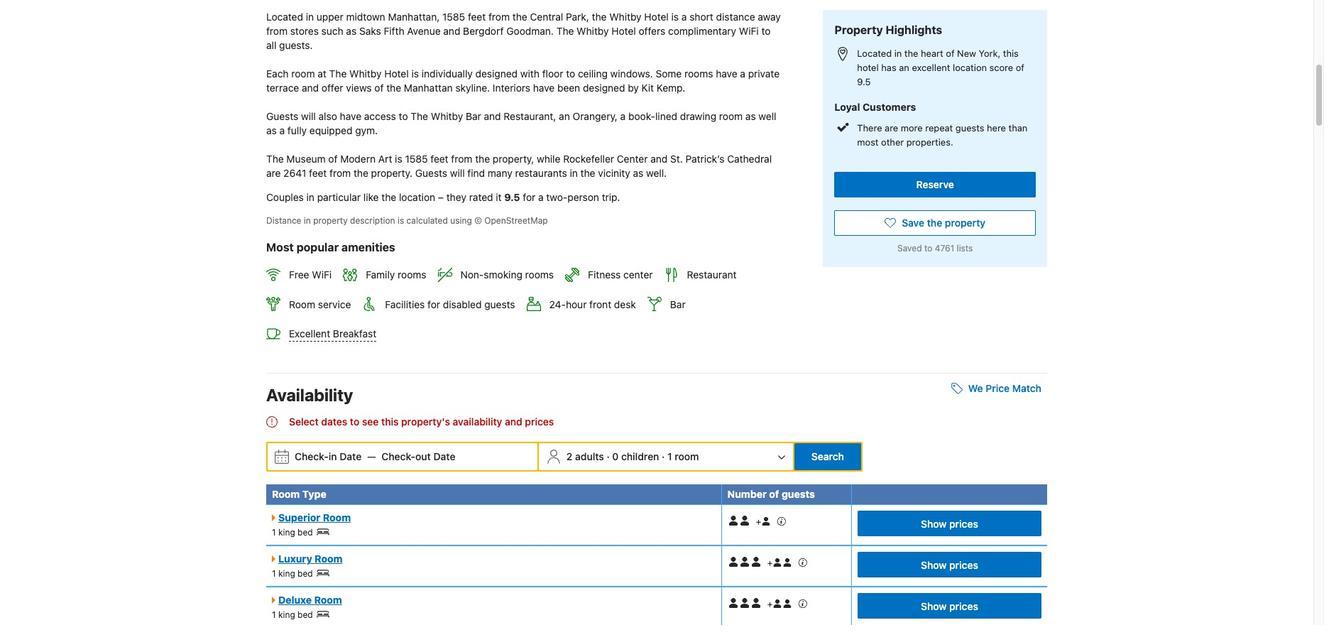 Task type: vqa. For each thing, say whether or not it's contained in the screenshot.
guests to the middle
yes



Task type: describe. For each thing, give the bounding box(es) containing it.
couples
[[266, 191, 304, 203]]

show prices for deluxe room
[[921, 600, 979, 612]]

calculated
[[407, 215, 448, 226]]

0 vertical spatial room
[[291, 68, 315, 80]]

well.
[[646, 167, 667, 179]]

heart
[[921, 47, 944, 59]]

a left the fully
[[280, 124, 285, 136]]

well
[[759, 110, 777, 122]]

located for located in the heart of new york, this hotel has an excellent location score of 9.5
[[858, 47, 892, 59]]

1 king bed for deluxe room
[[272, 610, 313, 620]]

and up well. at the top
[[651, 153, 668, 165]]

trip.
[[602, 191, 620, 203]]

check-in date button
[[289, 444, 367, 470]]

of right score
[[1016, 62, 1025, 73]]

prices inside region
[[525, 416, 554, 428]]

show for deluxe room
[[921, 600, 947, 612]]

skyline.
[[456, 82, 490, 94]]

such
[[322, 25, 344, 37]]

an inside located in the heart of new york, this hotel has an excellent location score of 9.5
[[899, 62, 910, 73]]

score
[[990, 62, 1014, 73]]

1 vertical spatial guests
[[485, 298, 515, 310]]

rooms inside "located in upper midtown manhattan, 1585 feet from the central park, the whitby hotel is a short distance away from stores such as saks fifth avenue and bergdorf goodman. the whitby hotel offers complimentary wifi to all guests. each room at the whitby hotel is individually designed with floor to ceiling windows. some rooms have a private terrace and offer views of the manhattan skyline. interiors have been designed by kit kemp. guests will also have access to the whitby bar and restaurant, an orangery, a book-lined drawing room as well as a fully equipped gym. the museum of modern art is 1585 feet from the property, while rockefeller center and st. patrick's cathedral are 2641 feet from the property. guests will find many restaurants in the vicinity as well."
[[685, 68, 714, 80]]

away
[[758, 11, 781, 23]]

as left saks
[[346, 25, 357, 37]]

are inside "located in upper midtown manhattan, 1585 feet from the central park, the whitby hotel is a short distance away from stores such as saks fifth avenue and bergdorf goodman. the whitby hotel offers complimentary wifi to all guests. each room at the whitby hotel is individually designed with floor to ceiling windows. some rooms have a private terrace and offer views of the manhattan skyline. interiors have been designed by kit kemp. guests will also have access to the whitby bar and restaurant, an orangery, a book-lined drawing room as well as a fully equipped gym. the museum of modern art is 1585 feet from the property, while rockefeller center and st. patrick's cathedral are 2641 feet from the property. guests will find many restaurants in the vicinity as well."
[[266, 167, 281, 179]]

distance in property description is calculated using © openstreetmap
[[266, 215, 548, 226]]

drawing
[[680, 110, 717, 122]]

also
[[319, 110, 337, 122]]

patrick's
[[686, 153, 725, 165]]

saved to 4761 lists
[[898, 243, 973, 253]]

0 vertical spatial feet
[[468, 11, 486, 23]]

to right access
[[399, 110, 408, 122]]

king for superior room
[[278, 527, 295, 538]]

reserve
[[917, 178, 955, 190]]

some
[[656, 68, 682, 80]]

in for distance in property description is calculated using © openstreetmap
[[304, 215, 311, 226]]

whitby up offers
[[610, 11, 642, 23]]

gym.
[[355, 124, 378, 136]]

is left short on the top of page
[[672, 11, 679, 23]]

here
[[987, 122, 1007, 133]]

1 horizontal spatial bar
[[670, 298, 686, 310]]

2641
[[284, 167, 306, 179]]

superior room link
[[272, 512, 351, 524]]

most
[[858, 136, 879, 148]]

highlights
[[886, 24, 943, 36]]

0 horizontal spatial will
[[301, 110, 316, 122]]

the down manhattan
[[411, 110, 428, 122]]

the down park,
[[557, 25, 574, 37]]

excellent
[[289, 328, 330, 340]]

floor
[[542, 68, 564, 80]]

prices for deluxe room
[[950, 600, 979, 612]]

windows.
[[611, 68, 653, 80]]

stores
[[290, 25, 319, 37]]

bed for deluxe
[[298, 610, 313, 620]]

location inside located in the heart of new york, this hotel has an excellent location score of 9.5
[[953, 62, 987, 73]]

number of guests
[[728, 488, 815, 500]]

the up find
[[475, 153, 490, 165]]

is up manhattan
[[412, 68, 419, 80]]

availability
[[453, 416, 503, 428]]

by
[[628, 82, 639, 94]]

whitby down manhattan
[[431, 110, 463, 122]]

1 horizontal spatial for
[[523, 191, 536, 203]]

1 vertical spatial room
[[719, 110, 743, 122]]

as down center
[[633, 167, 644, 179]]

4761
[[935, 243, 955, 253]]

show prices button for superior room
[[858, 511, 1042, 536]]

located in the heart of new york, this hotel has an excellent location score of 9.5
[[858, 47, 1025, 87]]

fitness
[[588, 269, 621, 281]]

this inside located in the heart of new york, this hotel has an excellent location score of 9.5
[[1004, 47, 1019, 59]]

+ for deluxe room
[[768, 598, 773, 609]]

wifi inside "located in upper midtown manhattan, 1585 feet from the central park, the whitby hotel is a short distance away from stores such as saks fifth avenue and bergdorf goodman. the whitby hotel offers complimentary wifi to all guests. each room at the whitby hotel is individually designed with floor to ceiling windows. some rooms have a private terrace and offer views of the manhattan skyline. interiors have been designed by kit kemp. guests will also have access to the whitby bar and restaurant, an orangery, a book-lined drawing room as well as a fully equipped gym. the museum of modern art is 1585 feet from the property, while rockefeller center and st. patrick's cathedral are 2641 feet from the property. guests will find many restaurants in the vicinity as well."
[[739, 25, 759, 37]]

a left short on the top of page
[[682, 11, 687, 23]]

show prices button for deluxe room
[[858, 593, 1042, 619]]

room up superior at the bottom left of page
[[272, 488, 300, 500]]

0 horizontal spatial for
[[428, 298, 440, 310]]

1 vertical spatial guests
[[415, 167, 448, 179]]

cathedral
[[728, 153, 772, 165]]

service
[[318, 298, 351, 310]]

1 for luxury room
[[272, 568, 276, 579]]

2 horizontal spatial hotel
[[645, 11, 669, 23]]

equipped
[[310, 124, 353, 136]]

©
[[475, 215, 482, 226]]

loyal customers
[[835, 101, 917, 113]]

0 horizontal spatial location
[[399, 191, 436, 203]]

property's
[[401, 416, 450, 428]]

this inside region
[[381, 416, 399, 428]]

facilities
[[385, 298, 425, 310]]

king for deluxe room
[[278, 610, 295, 620]]

the inside located in the heart of new york, this hotel has an excellent location score of 9.5
[[905, 47, 919, 59]]

many
[[488, 167, 513, 179]]

save
[[902, 217, 925, 229]]

smoking
[[484, 269, 523, 281]]

distance
[[716, 11, 756, 23]]

whitby down park,
[[577, 25, 609, 37]]

located in upper midtown manhattan, 1585 feet from the central park, the whitby hotel is a short distance away from stores such as saks fifth avenue and bergdorf goodman. the whitby hotel offers complimentary wifi to all guests. each room at the whitby hotel is individually designed with floor to ceiling windows. some rooms have a private terrace and offer views of the manhattan skyline. interiors have been designed by kit kemp. guests will also have access to the whitby bar and restaurant, an orangery, a book-lined drawing room as well as a fully equipped gym. the museum of modern art is 1585 feet from the property, while rockefeller center and st. patrick's cathedral are 2641 feet from the property. guests will find many restaurants in the vicinity as well.
[[266, 11, 784, 179]]

non-smoking rooms
[[461, 269, 554, 281]]

upper
[[317, 11, 344, 23]]

prices for luxury room
[[950, 559, 979, 571]]

and right avenue
[[444, 25, 461, 37]]

1 for deluxe room
[[272, 610, 276, 620]]

property
[[835, 24, 883, 36]]

goodman.
[[507, 25, 554, 37]]

1 vertical spatial feet
[[431, 153, 449, 165]]

room type
[[272, 488, 327, 500]]

free wifi
[[289, 269, 332, 281]]

whitby up views
[[350, 68, 382, 80]]

3 adults, 2 children element for luxury room
[[728, 552, 809, 568]]

modern
[[340, 153, 376, 165]]

the up the 'goodman.' on the left
[[513, 11, 528, 23]]

luxury room link
[[272, 553, 343, 565]]

park,
[[566, 11, 589, 23]]

0 horizontal spatial rooms
[[398, 269, 427, 281]]

save the property
[[902, 217, 986, 229]]

and down interiors
[[484, 110, 501, 122]]

2 adults, 1 child element
[[728, 511, 787, 527]]

2 vertical spatial have
[[340, 110, 362, 122]]

midtown
[[346, 11, 385, 23]]

book-
[[629, 110, 656, 122]]

the right park,
[[592, 11, 607, 23]]

type
[[302, 488, 327, 500]]

to up been
[[566, 68, 576, 80]]

they
[[447, 191, 467, 203]]

to left 4761
[[925, 243, 933, 253]]

from up find
[[451, 153, 473, 165]]

1 for superior room
[[272, 527, 276, 538]]

1 horizontal spatial designed
[[583, 82, 625, 94]]

customers
[[863, 101, 917, 113]]

property highlights
[[835, 24, 943, 36]]

+ for luxury room
[[768, 557, 773, 568]]

restaurant,
[[504, 110, 556, 122]]

central
[[530, 11, 564, 23]]

out
[[416, 451, 431, 463]]

0 horizontal spatial 1585
[[405, 153, 428, 165]]

search button
[[795, 443, 862, 470]]

deluxe
[[278, 594, 312, 606]]

there are more repeat guests here than most other properties.
[[858, 122, 1028, 148]]

deluxe room link
[[272, 594, 342, 606]]

located for located in upper midtown manhattan, 1585 feet from the central park, the whitby hotel is a short distance away from stores such as saks fifth avenue and bergdorf goodman. the whitby hotel offers complimentary wifi to all guests. each room at the whitby hotel is individually designed with floor to ceiling windows. some rooms have a private terrace and offer views of the manhattan skyline. interiors have been designed by kit kemp. guests will also have access to the whitby bar and restaurant, an orangery, a book-lined drawing room as well as a fully equipped gym. the museum of modern art is 1585 feet from the property, while rockefeller center and st. patrick's cathedral are 2641 feet from the property. guests will find many restaurants in the vicinity as well.
[[266, 11, 303, 23]]

is right art
[[395, 153, 403, 165]]

rated
[[469, 191, 493, 203]]

particular
[[317, 191, 361, 203]]

the down rockefeller
[[581, 167, 596, 179]]

a left 'private'
[[740, 68, 746, 80]]

number
[[728, 488, 767, 500]]

like
[[364, 191, 379, 203]]

0 horizontal spatial feet
[[309, 167, 327, 179]]

in down rockefeller
[[570, 167, 578, 179]]

2 date from the left
[[434, 451, 456, 463]]

hotel
[[858, 62, 879, 73]]

+ for superior room
[[756, 516, 762, 527]]

1 date from the left
[[340, 451, 362, 463]]

reserve button
[[835, 172, 1036, 197]]

as left well
[[746, 110, 756, 122]]

couples in particular like the location – they rated it 9.5 for a two-person trip.
[[266, 191, 620, 203]]

and inside region
[[505, 416, 523, 428]]

been
[[558, 82, 580, 94]]

of right number
[[770, 488, 780, 500]]

0 horizontal spatial 9.5
[[505, 191, 520, 203]]

room service
[[289, 298, 351, 310]]

using
[[451, 215, 472, 226]]

superior
[[278, 512, 321, 524]]

1 vertical spatial wifi
[[312, 269, 332, 281]]

more
[[901, 122, 923, 133]]

save the property button
[[835, 210, 1036, 236]]

0 vertical spatial 1585
[[443, 11, 465, 23]]

a left the book- on the left of the page
[[621, 110, 626, 122]]



Task type: locate. For each thing, give the bounding box(es) containing it.
1 horizontal spatial date
[[434, 451, 456, 463]]

the inside dropdown button
[[928, 217, 943, 229]]

1 horizontal spatial guests
[[415, 167, 448, 179]]

to down away
[[762, 25, 771, 37]]

king
[[278, 527, 295, 538], [278, 568, 295, 579], [278, 610, 295, 620]]

in for couples in particular like the location – they rated it 9.5 for a two-person trip.
[[307, 191, 315, 203]]

+ inside 2 adults, 1 child element
[[756, 516, 762, 527]]

1 vertical spatial show prices
[[921, 559, 979, 571]]

in up has
[[895, 47, 902, 59]]

superior room
[[278, 512, 351, 524]]

other
[[882, 136, 904, 148]]

most
[[266, 241, 294, 254]]

1 horizontal spatial will
[[450, 167, 465, 179]]

in for check-in date — check-out date
[[329, 451, 337, 463]]

the right like
[[382, 191, 397, 203]]

show for luxury room
[[921, 559, 947, 571]]

1 · from the left
[[607, 451, 610, 463]]

date right out
[[434, 451, 456, 463]]

bed for luxury
[[298, 568, 313, 579]]

is
[[672, 11, 679, 23], [412, 68, 419, 80], [395, 153, 403, 165], [398, 215, 404, 226]]

1 horizontal spatial an
[[899, 62, 910, 73]]

king down "luxury"
[[278, 568, 295, 579]]

1 show prices button from the top
[[858, 511, 1042, 536]]

1 vertical spatial designed
[[583, 82, 625, 94]]

1 vertical spatial an
[[559, 110, 570, 122]]

most popular amenities
[[266, 241, 395, 254]]

family
[[366, 269, 395, 281]]

0 horizontal spatial property
[[313, 215, 348, 226]]

king down superior at the bottom left of page
[[278, 527, 295, 538]]

3 bed from the top
[[298, 610, 313, 620]]

1 vertical spatial have
[[533, 82, 555, 94]]

with
[[521, 68, 540, 80]]

individually
[[422, 68, 473, 80]]

0 vertical spatial show
[[921, 518, 947, 530]]

bed down superior at the bottom left of page
[[298, 527, 313, 538]]

1 show prices from the top
[[921, 518, 979, 530]]

two-
[[547, 191, 568, 203]]

show prices button
[[858, 511, 1042, 536], [858, 552, 1042, 578], [858, 593, 1042, 619]]

room for luxury room
[[315, 553, 343, 565]]

show prices button for luxury room
[[858, 552, 1042, 578]]

show
[[921, 518, 947, 530], [921, 559, 947, 571], [921, 600, 947, 612]]

location left –
[[399, 191, 436, 203]]

price
[[986, 382, 1010, 394]]

rooms up 24-
[[525, 269, 554, 281]]

1 right children
[[668, 451, 672, 463]]

feet up –
[[431, 153, 449, 165]]

orangery,
[[573, 110, 618, 122]]

are inside there are more repeat guests here than most other properties.
[[885, 122, 899, 133]]

guests up –
[[415, 167, 448, 179]]

from down modern
[[330, 167, 351, 179]]

short
[[690, 11, 714, 23]]

1 horizontal spatial location
[[953, 62, 987, 73]]

1 vertical spatial 1 king bed
[[272, 568, 313, 579]]

in for located in the heart of new york, this hotel has an excellent location score of 9.5
[[895, 47, 902, 59]]

bar right desk
[[670, 298, 686, 310]]

0 horizontal spatial room
[[291, 68, 315, 80]]

0 horizontal spatial an
[[559, 110, 570, 122]]

and right availability on the bottom of page
[[505, 416, 523, 428]]

art
[[379, 153, 392, 165]]

the left heart
[[905, 47, 919, 59]]

2 vertical spatial feet
[[309, 167, 327, 179]]

3 show prices from the top
[[921, 600, 979, 612]]

1 3 adults, 2 children element from the top
[[728, 552, 809, 568]]

room for superior room
[[323, 512, 351, 524]]

property down particular
[[313, 215, 348, 226]]

located inside "located in upper midtown manhattan, 1585 feet from the central park, the whitby hotel is a short distance away from stores such as saks fifth avenue and bergdorf goodman. the whitby hotel offers complimentary wifi to all guests. each room at the whitby hotel is individually designed with floor to ceiling windows. some rooms have a private terrace and offer views of the manhattan skyline. interiors have been designed by kit kemp. guests will also have access to the whitby bar and restaurant, an orangery, a book-lined drawing room as well as a fully equipped gym. the museum of modern art is 1585 feet from the property, while rockefeller center and st. patrick's cathedral are 2641 feet from the property. guests will find many restaurants in the vicinity as well."
[[266, 11, 303, 23]]

of left modern
[[328, 153, 338, 165]]

a left the two-
[[538, 191, 544, 203]]

lined
[[656, 110, 678, 122]]

check-
[[295, 451, 329, 463], [382, 451, 416, 463]]

select dates to see this property's availability and prices region
[[266, 414, 1048, 431]]

1 vertical spatial king
[[278, 568, 295, 579]]

0 vertical spatial 1 king bed
[[272, 527, 313, 538]]

1 horizontal spatial ·
[[662, 451, 665, 463]]

to
[[762, 25, 771, 37], [566, 68, 576, 80], [399, 110, 408, 122], [925, 243, 933, 253], [350, 416, 360, 428]]

room right 'drawing'
[[719, 110, 743, 122]]

show prices for superior room
[[921, 518, 979, 530]]

hotel left offers
[[612, 25, 636, 37]]

bed down deluxe room link
[[298, 610, 313, 620]]

0 vertical spatial guests
[[266, 110, 299, 122]]

0 horizontal spatial guests
[[485, 298, 515, 310]]

2 · from the left
[[662, 451, 665, 463]]

2 horizontal spatial guests
[[956, 122, 985, 133]]

excellent
[[912, 62, 951, 73]]

1 king bed down superior at the bottom left of page
[[272, 527, 313, 538]]

0 vertical spatial bed
[[298, 527, 313, 538]]

are left 2641
[[266, 167, 281, 179]]

2 king from the top
[[278, 568, 295, 579]]

0
[[613, 451, 619, 463]]

2 vertical spatial king
[[278, 610, 295, 620]]

location down new
[[953, 62, 987, 73]]

guests
[[266, 110, 299, 122], [415, 167, 448, 179]]

bed
[[298, 527, 313, 538], [298, 568, 313, 579], [298, 610, 313, 620]]

property for in
[[313, 215, 348, 226]]

and down 'at'
[[302, 82, 319, 94]]

2 vertical spatial 1 king bed
[[272, 610, 313, 620]]

0 vertical spatial guests
[[956, 122, 985, 133]]

0 horizontal spatial are
[[266, 167, 281, 179]]

0 vertical spatial bar
[[466, 110, 481, 122]]

0 vertical spatial location
[[953, 62, 987, 73]]

is left calculated
[[398, 215, 404, 226]]

date
[[340, 451, 362, 463], [434, 451, 456, 463]]

0 vertical spatial 9.5
[[858, 76, 871, 87]]

have up gym.
[[340, 110, 362, 122]]

0 vertical spatial have
[[716, 68, 738, 80]]

2 show prices from the top
[[921, 559, 979, 571]]

room left 'at'
[[291, 68, 315, 80]]

than
[[1009, 122, 1028, 133]]

0 horizontal spatial designed
[[476, 68, 518, 80]]

1 vertical spatial show
[[921, 559, 947, 571]]

1 horizontal spatial this
[[1004, 47, 1019, 59]]

1 horizontal spatial guests
[[782, 488, 815, 500]]

terrace
[[266, 82, 299, 94]]

끖
[[838, 123, 849, 132]]

2 bed from the top
[[298, 568, 313, 579]]

1 vertical spatial will
[[450, 167, 465, 179]]

2 vertical spatial hotel
[[384, 68, 409, 80]]

kit
[[642, 82, 654, 94]]

st.
[[671, 153, 683, 165]]

designed up interiors
[[476, 68, 518, 80]]

1 horizontal spatial check-
[[382, 451, 416, 463]]

· right children
[[662, 451, 665, 463]]

feet
[[468, 11, 486, 23], [431, 153, 449, 165], [309, 167, 327, 179]]

1 horizontal spatial 1585
[[443, 11, 465, 23]]

in up stores
[[306, 11, 314, 23]]

0 vertical spatial 3 adults, 2 children element
[[728, 552, 809, 568]]

wifi right free
[[312, 269, 332, 281]]

king for luxury room
[[278, 568, 295, 579]]

—
[[367, 451, 376, 463]]

the up offer
[[329, 68, 347, 80]]

2 horizontal spatial have
[[716, 68, 738, 80]]

3 show prices button from the top
[[858, 593, 1042, 619]]

1 vertical spatial location
[[399, 191, 436, 203]]

bed for superior
[[298, 527, 313, 538]]

this up score
[[1004, 47, 1019, 59]]

wifi down distance
[[739, 25, 759, 37]]

will left find
[[450, 167, 465, 179]]

designed down ceiling
[[583, 82, 625, 94]]

wifi
[[739, 25, 759, 37], [312, 269, 332, 281]]

0 vertical spatial an
[[899, 62, 910, 73]]

room for deluxe room
[[314, 594, 342, 606]]

in for located in upper midtown manhattan, 1585 feet from the central park, the whitby hotel is a short distance away from stores such as saks fifth avenue and bergdorf goodman. the whitby hotel offers complimentary wifi to all guests. each room at the whitby hotel is individually designed with floor to ceiling windows. some rooms have a private terrace and offer views of the manhattan skyline. interiors have been designed by kit kemp. guests will also have access to the whitby bar and restaurant, an orangery, a book-lined drawing room as well as a fully equipped gym. the museum of modern art is 1585 feet from the property, while rockefeller center and st. patrick's cathedral are 2641 feet from the property. guests will find many restaurants in the vicinity as well.
[[306, 11, 314, 23]]

1 vertical spatial hotel
[[612, 25, 636, 37]]

2 1 king bed from the top
[[272, 568, 313, 579]]

in inside located in the heart of new york, this hotel has an excellent location score of 9.5
[[895, 47, 902, 59]]

are up other
[[885, 122, 899, 133]]

hotel up manhattan
[[384, 68, 409, 80]]

offers
[[639, 25, 666, 37]]

3 adults, 2 children element
[[728, 552, 809, 568], [728, 593, 809, 609]]

1 king from the top
[[278, 527, 295, 538]]

luxury
[[278, 553, 312, 565]]

3 king from the top
[[278, 610, 295, 620]]

2 vertical spatial room
[[675, 451, 699, 463]]

1 show from the top
[[921, 518, 947, 530]]

room down type at left bottom
[[323, 512, 351, 524]]

show prices for luxury room
[[921, 559, 979, 571]]

it
[[496, 191, 502, 203]]

king down deluxe at the bottom left of page
[[278, 610, 295, 620]]

guests inside there are more repeat guests here than most other properties.
[[956, 122, 985, 133]]

hotel up offers
[[645, 11, 669, 23]]

in down dates
[[329, 451, 337, 463]]

in right couples
[[307, 191, 315, 203]]

the up 2641
[[266, 153, 284, 165]]

1 down superior room link
[[272, 527, 276, 538]]

the down modern
[[354, 167, 369, 179]]

2 show from the top
[[921, 559, 947, 571]]

children
[[622, 451, 660, 463]]

manhattan,
[[388, 11, 440, 23]]

1 down luxury room link
[[272, 568, 276, 579]]

from up bergdorf
[[489, 11, 510, 23]]

1 bed from the top
[[298, 527, 313, 538]]

kemp.
[[657, 82, 686, 94]]

1 horizontal spatial are
[[885, 122, 899, 133]]

2 vertical spatial +
[[768, 598, 773, 609]]

1 horizontal spatial property
[[945, 217, 986, 229]]

3 adults, 2 children element for deluxe room
[[728, 593, 809, 609]]

we
[[969, 382, 984, 394]]

0 vertical spatial will
[[301, 110, 316, 122]]

the right the save
[[928, 217, 943, 229]]

1 king bed for superior room
[[272, 527, 313, 538]]

1 vertical spatial 3 adults, 2 children element
[[728, 593, 809, 609]]

1 horizontal spatial wifi
[[739, 25, 759, 37]]

bed down luxury room link
[[298, 568, 313, 579]]

9.5 down hotel
[[858, 76, 871, 87]]

this
[[1004, 47, 1019, 59], [381, 416, 399, 428]]

2 vertical spatial show prices button
[[858, 593, 1042, 619]]

2 show prices button from the top
[[858, 552, 1042, 578]]

2 horizontal spatial room
[[719, 110, 743, 122]]

offer
[[322, 82, 344, 94]]

located
[[266, 11, 303, 23], [858, 47, 892, 59]]

0 vertical spatial +
[[756, 516, 762, 527]]

of
[[946, 47, 955, 59], [1016, 62, 1025, 73], [375, 82, 384, 94], [328, 153, 338, 165], [770, 488, 780, 500]]

each
[[266, 68, 289, 80]]

avenue
[[407, 25, 441, 37]]

1 vertical spatial for
[[428, 298, 440, 310]]

9.5 inside located in the heart of new york, this hotel has an excellent location score of 9.5
[[858, 76, 871, 87]]

rockefeller
[[563, 153, 614, 165]]

2 vertical spatial bed
[[298, 610, 313, 620]]

we price match
[[969, 382, 1042, 394]]

0 horizontal spatial this
[[381, 416, 399, 428]]

while
[[537, 153, 561, 165]]

have left 'private'
[[716, 68, 738, 80]]

search
[[812, 451, 845, 463]]

24-hour front desk
[[550, 298, 636, 310]]

1585 up bergdorf
[[443, 11, 465, 23]]

has
[[882, 62, 897, 73]]

restaurant
[[687, 269, 737, 281]]

amenities
[[342, 241, 395, 254]]

check- right —
[[382, 451, 416, 463]]

0 vertical spatial wifi
[[739, 25, 759, 37]]

1 vertical spatial +
[[768, 557, 773, 568]]

the
[[513, 11, 528, 23], [592, 11, 607, 23], [905, 47, 919, 59], [387, 82, 401, 94], [475, 153, 490, 165], [354, 167, 369, 179], [581, 167, 596, 179], [382, 191, 397, 203], [928, 217, 943, 229]]

1 vertical spatial this
[[381, 416, 399, 428]]

of left new
[[946, 47, 955, 59]]

1 king bed for luxury room
[[272, 568, 313, 579]]

located up hotel
[[858, 47, 892, 59]]

1 1 king bed from the top
[[272, 527, 313, 538]]

vicinity
[[598, 167, 631, 179]]

0 vertical spatial are
[[885, 122, 899, 133]]

0 vertical spatial this
[[1004, 47, 1019, 59]]

select dates to see this property's availability and prices
[[289, 416, 554, 428]]

0 horizontal spatial bar
[[466, 110, 481, 122]]

1 inside 2 adults · 0 children · 1 room dropdown button
[[668, 451, 672, 463]]

2 horizontal spatial feet
[[468, 11, 486, 23]]

2 check- from the left
[[382, 451, 416, 463]]

room
[[289, 298, 315, 310], [272, 488, 300, 500], [323, 512, 351, 524], [315, 553, 343, 565], [314, 594, 342, 606]]

· left 0
[[607, 451, 610, 463]]

an
[[899, 62, 910, 73], [559, 110, 570, 122]]

show for superior room
[[921, 518, 947, 530]]

1 vertical spatial 1585
[[405, 153, 428, 165]]

person
[[568, 191, 600, 203]]

1 horizontal spatial hotel
[[612, 25, 636, 37]]

of right views
[[375, 82, 384, 94]]

1 check- from the left
[[295, 451, 329, 463]]

1 vertical spatial are
[[266, 167, 281, 179]]

guests up the fully
[[266, 110, 299, 122]]

0 vertical spatial designed
[[476, 68, 518, 80]]

an inside "located in upper midtown manhattan, 1585 feet from the central park, the whitby hotel is a short distance away from stores such as saks fifth avenue and bergdorf goodman. the whitby hotel offers complimentary wifi to all guests. each room at the whitby hotel is individually designed with floor to ceiling windows. some rooms have a private terrace and offer views of the manhattan skyline. interiors have been designed by kit kemp. guests will also have access to the whitby bar and restaurant, an orangery, a book-lined drawing room as well as a fully equipped gym. the museum of modern art is 1585 feet from the property, while rockefeller center and st. patrick's cathedral are 2641 feet from the property. guests will find many restaurants in the vicinity as well."
[[559, 110, 570, 122]]

rooms
[[685, 68, 714, 80], [398, 269, 427, 281], [525, 269, 554, 281]]

1585 up property.
[[405, 153, 428, 165]]

located up stores
[[266, 11, 303, 23]]

0 horizontal spatial ·
[[607, 451, 610, 463]]

0 vertical spatial show prices button
[[858, 511, 1042, 536]]

all
[[266, 39, 277, 51]]

2 vertical spatial guests
[[782, 488, 815, 500]]

date left —
[[340, 451, 362, 463]]

prices for superior room
[[950, 518, 979, 530]]

1 vertical spatial located
[[858, 47, 892, 59]]

rooms up facilities
[[398, 269, 427, 281]]

1 vertical spatial bar
[[670, 298, 686, 310]]

1 horizontal spatial rooms
[[525, 269, 554, 281]]

1 down deluxe room link
[[272, 610, 276, 620]]

located inside located in the heart of new york, this hotel has an excellent location score of 9.5
[[858, 47, 892, 59]]

1 king bed down deluxe at the bottom left of page
[[272, 610, 313, 620]]

0 horizontal spatial hotel
[[384, 68, 409, 80]]

2
[[567, 451, 573, 463]]

bar down skyline.
[[466, 110, 481, 122]]

saks
[[359, 25, 381, 37]]

0 vertical spatial show prices
[[921, 518, 979, 530]]

1 horizontal spatial have
[[533, 82, 555, 94]]

check-out date button
[[376, 444, 461, 470]]

2 3 adults, 2 children element from the top
[[728, 593, 809, 609]]

for up openstreetmap
[[523, 191, 536, 203]]

3 show from the top
[[921, 600, 947, 612]]

room down free
[[289, 298, 315, 310]]

guests down search button in the right of the page
[[782, 488, 815, 500]]

designed
[[476, 68, 518, 80], [583, 82, 625, 94]]

an down been
[[559, 110, 570, 122]]

property inside dropdown button
[[945, 217, 986, 229]]

room down select dates to see this property's availability and prices region
[[675, 451, 699, 463]]

for
[[523, 191, 536, 203], [428, 298, 440, 310]]

1 vertical spatial 9.5
[[505, 191, 520, 203]]

2 horizontal spatial rooms
[[685, 68, 714, 80]]

property,
[[493, 153, 534, 165]]

dates
[[321, 416, 348, 428]]

1
[[668, 451, 672, 463], [272, 527, 276, 538], [272, 568, 276, 579], [272, 610, 276, 620]]

3 1 king bed from the top
[[272, 610, 313, 620]]

complimentary
[[668, 25, 737, 37]]

0 horizontal spatial guests
[[266, 110, 299, 122]]

1 horizontal spatial room
[[675, 451, 699, 463]]

center
[[624, 269, 653, 281]]

9.5 right it
[[505, 191, 520, 203]]

bar
[[466, 110, 481, 122], [670, 298, 686, 310]]

0 horizontal spatial have
[[340, 110, 362, 122]]

2 vertical spatial show
[[921, 600, 947, 612]]

0 horizontal spatial located
[[266, 11, 303, 23]]

distance
[[266, 215, 302, 226]]

the up access
[[387, 82, 401, 94]]

bar inside "located in upper midtown manhattan, 1585 feet from the central park, the whitby hotel is a short distance away from stores such as saks fifth avenue and bergdorf goodman. the whitby hotel offers complimentary wifi to all guests. each room at the whitby hotel is individually designed with floor to ceiling windows. some rooms have a private terrace and offer views of the manhattan skyline. interiors have been designed by kit kemp. guests will also have access to the whitby bar and restaurant, an orangery, a book-lined drawing room as well as a fully equipped gym. the museum of modern art is 1585 feet from the property, while rockefeller center and st. patrick's cathedral are 2641 feet from the property. guests will find many restaurants in the vicinity as well."
[[466, 110, 481, 122]]

have down floor
[[533, 82, 555, 94]]

to inside region
[[350, 416, 360, 428]]

1 horizontal spatial 9.5
[[858, 76, 871, 87]]

guests left here
[[956, 122, 985, 133]]

room inside dropdown button
[[675, 451, 699, 463]]

from up the all
[[266, 25, 288, 37]]

property for the
[[945, 217, 986, 229]]

room right deluxe at the bottom left of page
[[314, 594, 342, 606]]

as left the fully
[[266, 124, 277, 136]]

this right "see"
[[381, 416, 399, 428]]



